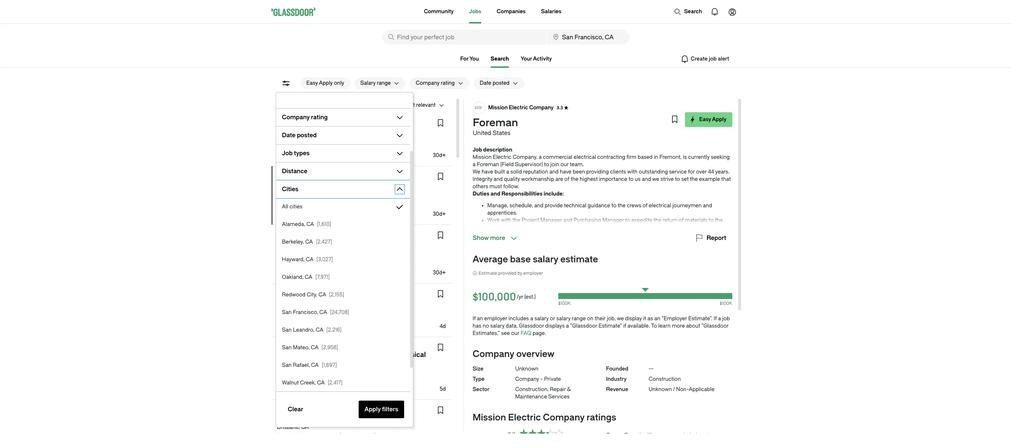 Task type: vqa. For each thing, say whether or not it's contained in the screenshot.
Best
no



Task type: describe. For each thing, give the bounding box(es) containing it.
1 30d+ from the top
[[433, 152, 446, 159]]

"employer
[[662, 316, 687, 322]]

applicable
[[689, 387, 715, 393]]

sports
[[310, 119, 327, 125]]

posted for date posted popup button
[[297, 132, 317, 139]]

apprentices.
[[487, 210, 517, 216]]

of right the 'phases'
[[541, 225, 546, 231]]

$97k
[[277, 263, 289, 270]]

[2,956]
[[321, 345, 338, 351]]

journeymen
[[673, 203, 702, 209]]

construction, repair & maintenance services
[[515, 387, 571, 400]]

the left "project"
[[513, 217, 521, 224]]

been
[[573, 169, 585, 175]]

ca right brisbane,
[[301, 424, 309, 431]]

unknown / non-applicable
[[649, 387, 715, 393]]

most relevant
[[403, 102, 436, 108]]

importance
[[599, 176, 628, 182]]

you
[[470, 56, 479, 62]]

apply inside the burlingame, ca $97k - $107k (employer est.) easy apply
[[294, 272, 306, 277]]

none field search keyword
[[382, 30, 547, 44]]

san for san leandro, ca [2,216]
[[282, 327, 292, 333]]

company rating for company rating dropdown button
[[416, 80, 455, 86]]

manage,
[[487, 203, 508, 209]]

- for $70.00 - $135.00 per hour (employer est.)
[[295, 380, 297, 386]]

our inside job description mission electric company, a commercial electrical contracting firm based in fremont, is currently seeking a foreman (field supervisor) to join our team. we have built a solid reputation and have been providing clients with outstanding service for over 44 years. integrity and quality workmanship are of the highest importance to us and we strive to set the example that others must follow. duties and responsibilities include:
[[561, 162, 569, 168]]

5d
[[440, 386, 446, 393]]

faq link
[[521, 330, 532, 337]]

and up "materials"
[[703, 203, 712, 209]]

include:
[[544, 191, 564, 197]]

francisco, up the "sports"
[[306, 102, 331, 108]]

san for san rafael, ca [1,697]
[[282, 362, 292, 369]]

mission inside job description mission electric company, a commercial electrical contracting firm based in fremont, is currently seeking a foreman (field supervisor) to join our team. we have built a solid reputation and have been providing clients with outstanding service for over 44 years. integrity and quality workmanship are of the highest importance to us and we strive to set the example that others must follow. duties and responsibilities include:
[[473, 154, 492, 160]]

as inside if an employer includes a salary or salary range on their job, we display it as an "employer estimate".  if a job has no salary data, glassdoor displays a "glassdoor estimate" if available.  to learn more about "glassdoor estimates," see our
[[648, 316, 653, 322]]

a up supervisor)
[[539, 154, 542, 160]]

private
[[544, 376, 561, 383]]

44
[[708, 169, 714, 175]]

1 manager from the left
[[541, 217, 562, 224]]

2 have from the left
[[560, 169, 572, 175]]

1 horizontal spatial hour
[[328, 380, 340, 386]]

1 horizontal spatial $100k
[[558, 301, 571, 306]]

company inside popup button
[[282, 114, 310, 121]]

city,
[[307, 292, 317, 298]]

0 vertical spatial mission electric company logo image
[[473, 102, 485, 114]]

mateo,
[[293, 345, 309, 351]]

apply inside san francisco, ca $90k (employer est.) easy apply
[[294, 326, 306, 331]]

distance
[[282, 168, 307, 175]]

physical
[[328, 119, 349, 125]]

services inside "jobs list" element
[[343, 290, 365, 296]]

by
[[518, 271, 522, 276]]

ca inside san francisco, ca $90k (employer est.) easy apply
[[315, 308, 322, 314]]

salary range button
[[355, 77, 391, 89]]

brisbane, ca
[[277, 424, 309, 431]]

in
[[654, 154, 658, 160]]

1 horizontal spatial per
[[318, 380, 326, 386]]

electrical inside job description mission electric company, a commercial electrical contracting firm based in fremont, is currently seeking a foreman (field supervisor) to join our team. we have built a solid reputation and have been providing clients with outstanding service for over 44 years. integrity and quality workmanship are of the highest importance to us and we strive to set the example that others must follow. duties and responsibilities include:
[[574, 154, 596, 160]]

highest
[[580, 176, 598, 182]]

contracting
[[597, 154, 625, 160]]

we inside if an employer includes a salary or salary range on their job, we display it as an "employer estimate".  if a job has no salary data, glassdoor displays a "glassdoor estimate" if available.  to learn more about "glassdoor estimates," see our
[[617, 316, 624, 322]]

40,699 san francisco, ca jobs
[[277, 102, 352, 108]]

more inside if an employer includes a salary or salary range on their job, we display it as an "employer estimate".  if a job has no salary data, glassdoor displays a "glassdoor estimate" if available.  to learn more about "glassdoor estimates," see our
[[672, 323, 685, 329]]

average
[[473, 254, 508, 265]]

no
[[483, 323, 489, 329]]

orthocare & sports physical therapy, inc.
[[277, 119, 382, 125]]

date posted for date posted dropdown button
[[480, 80, 510, 86]]

$135.00
[[298, 380, 317, 386]]

expedite
[[632, 217, 652, 224]]

to left us
[[629, 176, 634, 182]]

faq page.
[[521, 330, 546, 337]]

of right return
[[679, 217, 684, 224]]

search link
[[491, 56, 509, 68]]

& inside "jobs list" element
[[305, 119, 309, 125]]

reputation
[[523, 169, 548, 175]]

service
[[669, 169, 687, 175]]

a right displays
[[566, 323, 569, 329]]

0 vertical spatial ★
[[564, 105, 568, 111]]

activity
[[533, 56, 552, 62]]

ca left [2,427]
[[305, 239, 313, 245]]

Search keyword field
[[382, 30, 547, 44]]

most
[[403, 102, 415, 108]]

electric up foreman united states
[[509, 105, 528, 111]]

2 if from the left
[[714, 316, 717, 322]]

to right 'guidance'
[[612, 203, 617, 209]]

a down '(field' on the top of the page
[[506, 169, 509, 175]]

estimate
[[479, 271, 497, 276]]

supervisor)
[[515, 162, 543, 168]]

more inside show more dropdown button
[[490, 235, 505, 242]]

health for meridian home health
[[317, 344, 334, 350]]

est.) inside san francisco, ca $90k (employer est.) easy apply
[[317, 317, 327, 323]]

home for homeassist
[[309, 290, 324, 296]]

is
[[683, 154, 687, 160]]

walnut
[[282, 380, 299, 386]]

a up glassdoor
[[530, 316, 533, 322]]

electric inside "jobs list" element
[[313, 175, 332, 181]]

alameda, ca [1,610]
[[282, 221, 331, 228]]

at
[[295, 406, 300, 413]]

glassdoor
[[519, 323, 544, 329]]

0 horizontal spatial search
[[491, 56, 509, 62]]

job,
[[607, 316, 616, 322]]

for you link
[[460, 56, 479, 62]]

san for san francisco, ca [24,708]
[[282, 310, 292, 316]]

description
[[483, 147, 512, 153]]

$100,000 /yr (est.)
[[473, 291, 536, 303]]

ca inside san francisco, ca $38.00 per hour easy apply
[[315, 137, 322, 143]]

ratings
[[587, 413, 616, 423]]

to left expedite on the bottom
[[625, 217, 630, 224]]

technical
[[564, 203, 587, 209]]

salary left or
[[535, 316, 549, 322]]

0 vertical spatial foreman
[[473, 117, 518, 129]]

30d+ for mission electric company
[[433, 211, 446, 217]]

cities
[[289, 204, 302, 210]]

0 vertical spatial mission electric company 3.3 ★
[[488, 105, 568, 111]]

years.
[[715, 169, 730, 175]]

salary right base
[[533, 254, 558, 265]]

job types button
[[276, 148, 392, 159]]

mission down sector
[[473, 413, 506, 423]]

ca left [24,708] at the bottom left of page
[[319, 310, 327, 316]]

company rating button
[[276, 112, 392, 123]]

that
[[722, 176, 731, 182]]

francisco, for san francisco, ca $90k (employer est.) easy apply
[[288, 308, 313, 314]]

companies
[[497, 8, 526, 15]]

0 horizontal spatial status
[[520, 429, 564, 434]]

responsibilities
[[502, 191, 543, 197]]

of inside job description mission electric company, a commercial electrical contracting firm based in fremont, is currently seeking a foreman (field supervisor) to join our team. we have built a solid reputation and have been providing clients with outstanding service for over 44 years. integrity and quality workmanship are of the highest importance to us and we strive to set the example that others must follow. duties and responsibilities include:
[[565, 176, 570, 182]]

job types
[[282, 150, 310, 157]]

2 an from the left
[[655, 316, 661, 322]]

jobs
[[341, 102, 352, 108]]

integrity
[[473, 176, 492, 182]]

$100k inside united states $100k (employer est.)
[[277, 205, 292, 211]]

are inside manage, schedule, and provide technical guidance to the crews of electrical journeymen and apprentices. work with the project manager and purchasing manager to expedite the return of materials to the warehouse as phases of the job are completed.
[[566, 225, 573, 231]]

ca left [2,216]
[[316, 327, 323, 333]]

san for san francisco, ca $90k (employer est.) easy apply
[[277, 308, 287, 314]]

3.3 for mission electric company logo within "jobs list" element
[[361, 176, 367, 181]]

company inside "jobs list" element
[[333, 175, 358, 181]]

- for --
[[651, 366, 654, 372]]

(employer inside united states $100k (employer est.)
[[293, 205, 318, 211]]

relevant
[[416, 102, 436, 108]]

example
[[699, 176, 720, 182]]

career opportunities 2.7 stars out of 5 element
[[606, 429, 732, 434]]

maintenance
[[515, 394, 547, 400]]

display
[[625, 316, 642, 322]]

j style at home, inc.
[[277, 406, 328, 413]]

mission inside "jobs list" element
[[292, 175, 312, 181]]

seeking
[[711, 154, 730, 160]]

rating for company rating popup button
[[311, 114, 328, 121]]

type
[[473, 376, 485, 383]]

ca left the jobs
[[333, 102, 340, 108]]

to right "materials"
[[709, 217, 714, 224]]

leandro,
[[293, 327, 314, 333]]

the left return
[[654, 217, 662, 224]]

ca up easterseals
[[306, 221, 314, 228]]

industry
[[606, 376, 627, 383]]

health for homeassist home health services
[[326, 290, 342, 296]]

san francisco, ca $90k (employer est.) easy apply
[[277, 308, 327, 331]]

(field
[[500, 162, 514, 168]]

0 vertical spatial employer
[[523, 271, 543, 276]]

ca right city,
[[318, 292, 326, 298]]

to
[[651, 323, 657, 329]]

hour inside san francisco, ca $38.00 per hour easy apply
[[304, 146, 317, 152]]

materials
[[685, 217, 708, 224]]

job inside manage, schedule, and provide technical guidance to the crews of electrical journeymen and apprentices. work with the project manager and purchasing manager to expedite the return of materials to the warehouse as phases of the job are completed.
[[557, 225, 564, 231]]

30d+ for easterseals northern california
[[433, 270, 446, 276]]

est.) inside united states $100k (employer est.)
[[319, 205, 329, 211]]

cities list box
[[276, 198, 410, 392]]

easy inside the burlingame, ca $97k - $107k (employer est.) easy apply
[[283, 272, 293, 277]]

report
[[707, 235, 726, 242]]

ca inside the burlingame, ca $97k - $107k (employer est.) easy apply
[[308, 254, 316, 261]]

san for san mateo, ca [2,956]
[[282, 345, 292, 351]]

estimate"
[[599, 323, 622, 329]]

mission electric company logo image inside "jobs list" element
[[277, 173, 289, 184]]

schedule,
[[510, 203, 533, 209]]

show more
[[473, 235, 505, 242]]

employer inside if an employer includes a salary or salary range on their job, we display it as an "employer estimate".  if a job has no salary data, glassdoor displays a "glassdoor estimate" if available.  to learn more about "glassdoor estimates," see our
[[484, 316, 507, 322]]

states inside united states $100k (employer est.)
[[294, 196, 310, 202]]

date for date posted dropdown button
[[480, 80, 491, 86]]

per inside san francisco, ca $38.00 per hour easy apply
[[295, 146, 303, 152]]

orthocare
[[277, 119, 304, 125]]

and down the must
[[491, 191, 500, 197]]

and down built
[[494, 176, 503, 182]]

cities button
[[276, 184, 392, 195]]

40,699
[[277, 102, 294, 108]]

ca right "mateo,"
[[311, 345, 318, 351]]

fremont,
[[660, 154, 682, 160]]

your activity
[[521, 56, 552, 62]]

all cities button
[[276, 198, 410, 216]]



Task type: locate. For each thing, give the bounding box(es) containing it.
brisbane,
[[277, 424, 300, 431]]

as inside manage, schedule, and provide technical guidance to the crews of electrical journeymen and apprentices. work with the project manager and purchasing manager to expedite the return of materials to the warehouse as phases of the job are completed.
[[516, 225, 521, 231]]

0 vertical spatial 3.3
[[557, 105, 563, 111]]

1 vertical spatial date
[[282, 132, 295, 139]]

displays
[[545, 323, 565, 329]]

electrical up team.
[[574, 154, 596, 160]]

1 horizontal spatial unknown
[[649, 387, 672, 393]]

1 horizontal spatial &
[[567, 387, 571, 393]]

0 vertical spatial are
[[556, 176, 563, 182]]

workmanship
[[521, 176, 554, 182]]

$90k
[[277, 317, 290, 323]]

0 horizontal spatial easy apply
[[283, 388, 306, 394]]

and right us
[[642, 176, 651, 182]]

services down repair
[[548, 394, 570, 400]]

salaries link
[[541, 0, 562, 24]]

0 horizontal spatial our
[[511, 330, 519, 337]]

the right the 'phases'
[[548, 225, 555, 231]]

status inside career opportunities 2.7 stars out of 5 'element'
[[682, 434, 711, 434]]

1 "glassdoor from the left
[[570, 323, 597, 329]]

revenue
[[606, 387, 628, 393]]

francisco, inside san francisco, ca $38.00 per hour easy apply
[[288, 137, 313, 143]]

posted down search link
[[493, 80, 510, 86]]

unknown for unknown
[[515, 366, 539, 372]]

per right $38.00 at top
[[295, 146, 303, 152]]

a up we
[[473, 162, 476, 168]]

an up has
[[477, 316, 483, 322]]

to left the join
[[544, 162, 549, 168]]

page.
[[533, 330, 546, 337]]

1 horizontal spatial states
[[493, 130, 511, 137]]

company rating inside dropdown button
[[416, 80, 455, 86]]

1 horizontal spatial search
[[684, 8, 702, 15]]

1 vertical spatial company rating
[[282, 114, 328, 121]]

job inside if an employer includes a salary or salary range on their job, we display it as an "employer estimate".  if a job has no salary data, glassdoor displays a "glassdoor estimate" if available.  to learn more about "glassdoor estimates," see our
[[722, 316, 730, 322]]

ca down $107k
[[305, 274, 312, 281]]

date posted button
[[474, 77, 510, 89]]

foreman up description
[[473, 117, 518, 129]]

francisco, for san francisco, ca [24,708]
[[293, 310, 318, 316]]

0 horizontal spatial states
[[294, 196, 310, 202]]

francisco, up "types"
[[288, 137, 313, 143]]

home for meridian
[[300, 344, 316, 350]]

0 horizontal spatial job
[[282, 150, 293, 157]]

date inside dropdown button
[[480, 80, 491, 86]]

the down for
[[690, 176, 698, 182]]

francisco,
[[306, 102, 331, 108], [288, 137, 313, 143], [288, 308, 313, 314], [293, 310, 318, 316]]

(employer inside san francisco, ca $90k (employer est.) easy apply
[[291, 317, 316, 323]]

1 an from the left
[[477, 316, 483, 322]]

1 vertical spatial 30d+
[[433, 211, 446, 217]]

0 vertical spatial states
[[493, 130, 511, 137]]

1 vertical spatial services
[[548, 394, 570, 400]]

job left "types"
[[282, 150, 293, 157]]

0 horizontal spatial company rating
[[282, 114, 328, 121]]

0 horizontal spatial united
[[277, 196, 293, 202]]

employer up no
[[484, 316, 507, 322]]

hour right $38.00 at top
[[304, 146, 317, 152]]

$38.00
[[277, 146, 294, 152]]

with inside job description mission electric company, a commercial electrical contracting firm based in fremont, is currently seeking a foreman (field supervisor) to join our team. we have built a solid reputation and have been providing clients with outstanding service for over 44 years. integrity and quality workmanship are of the highest importance to us and we strive to set the example that others must follow. duties and responsibilities include:
[[627, 169, 638, 175]]

united up description
[[473, 130, 491, 137]]

search inside button
[[684, 8, 702, 15]]

company rating
[[416, 80, 455, 86], [282, 114, 328, 121]]

3.3
[[557, 105, 563, 111], [361, 176, 367, 181]]

2 manager from the left
[[603, 217, 624, 224]]

date posted down orthocare
[[282, 132, 317, 139]]

san
[[295, 102, 305, 108], [277, 137, 287, 143], [277, 308, 287, 314], [282, 310, 292, 316], [282, 327, 292, 333], [282, 345, 292, 351], [282, 362, 292, 369]]

foreman united states
[[473, 117, 518, 137]]

0 horizontal spatial range
[[377, 80, 391, 86]]

[2,216]
[[326, 327, 342, 333]]

health down [2,216]
[[317, 344, 334, 350]]

are down the join
[[556, 176, 563, 182]]

job for job types
[[282, 150, 293, 157]]

electric down maintenance
[[508, 413, 541, 423]]

rafael,
[[293, 362, 310, 369]]

job down provide
[[557, 225, 564, 231]]

company inside dropdown button
[[416, 80, 440, 86]]

1 vertical spatial more
[[672, 323, 685, 329]]

a right estimate".
[[718, 316, 721, 322]]

more down "employer
[[672, 323, 685, 329]]

ca left [3,027]
[[308, 254, 316, 261]]

0 horizontal spatial rating
[[311, 114, 328, 121]]

and left provide
[[534, 203, 544, 209]]

1 vertical spatial 3.3
[[361, 176, 367, 181]]

the
[[571, 176, 579, 182], [690, 176, 698, 182], [618, 203, 626, 209], [513, 217, 521, 224], [654, 217, 662, 224], [715, 217, 723, 224], [548, 225, 555, 231]]

are inside job description mission electric company, a commercial electrical contracting firm based in fremont, is currently seeking a foreman (field supervisor) to join our team. we have built a solid reputation and have been providing clients with outstanding service for over 44 years. integrity and quality workmanship are of the highest importance to us and we strive to set the example that others must follow. duties and responsibilities include:
[[556, 176, 563, 182]]

company rating for company rating popup button
[[282, 114, 328, 121]]

1 vertical spatial rating
[[311, 114, 328, 121]]

san inside san francisco, ca $38.00 per hour easy apply
[[277, 137, 287, 143]]

0 vertical spatial as
[[516, 225, 521, 231]]

0 horizontal spatial date posted
[[282, 132, 317, 139]]

date posted inside popup button
[[282, 132, 317, 139]]

ca right rafael,
[[311, 362, 319, 369]]

berkeley, ca [2,427]
[[282, 239, 332, 245]]

1 horizontal spatial have
[[560, 169, 572, 175]]

posted for date posted dropdown button
[[493, 80, 510, 86]]

inc.
[[372, 119, 382, 125], [319, 406, 328, 413]]

francisco, inside san francisco, ca $90k (employer est.) easy apply
[[288, 308, 313, 314]]

posted inside dropdown button
[[493, 80, 510, 86]]

3.3 stars out of 5 image
[[520, 429, 564, 434]]

1 horizontal spatial employer
[[523, 271, 543, 276]]

alameda,
[[282, 221, 305, 228]]

of right crews
[[643, 203, 648, 209]]

2 "glassdoor from the left
[[702, 323, 729, 329]]

united inside united states $100k (employer est.)
[[277, 196, 293, 202]]

0 horizontal spatial inc.
[[319, 406, 328, 413]]

1 vertical spatial employer
[[484, 316, 507, 322]]

1 horizontal spatial electrical
[[649, 203, 671, 209]]

- inside the burlingame, ca $97k - $107k (employer est.) easy apply
[[291, 263, 293, 270]]

0 vertical spatial electrical
[[574, 154, 596, 160]]

salary right or
[[556, 316, 571, 322]]

0 horizontal spatial "glassdoor
[[570, 323, 597, 329]]

unknown up company - private
[[515, 366, 539, 372]]

our right the join
[[561, 162, 569, 168]]

available.
[[628, 323, 650, 329]]

0 vertical spatial unknown
[[515, 366, 539, 372]]

with inside manage, schedule, and provide technical guidance to the crews of electrical journeymen and apprentices. work with the project manager and purchasing manager to expedite the return of materials to the warehouse as phases of the job are completed.
[[501, 217, 511, 224]]

see
[[501, 330, 510, 337]]

easterseals northern california logo image
[[277, 231, 289, 243]]

ca down redwood city, ca [2,155]
[[315, 308, 322, 314]]

mission electric company 3.3 ★ inside "jobs list" element
[[292, 175, 373, 181]]

0 vertical spatial date posted
[[480, 80, 510, 86]]

rating inside dropdown button
[[441, 80, 455, 86]]

1 vertical spatial easy apply
[[283, 388, 306, 394]]

1 vertical spatial mission electric company logo image
[[277, 173, 289, 184]]

construction,
[[515, 387, 549, 393]]

are left completed.
[[566, 225, 573, 231]]

Search location field
[[548, 30, 629, 44]]

1 vertical spatial inc.
[[319, 406, 328, 413]]

0 vertical spatial our
[[561, 162, 569, 168]]

an up the to
[[655, 316, 661, 322]]

2 vertical spatial 30d+
[[433, 270, 446, 276]]

0 horizontal spatial none field
[[382, 30, 547, 44]]

(employer inside the burlingame, ca $97k - $107k (employer est.) easy apply
[[310, 263, 335, 270]]

range right salary
[[377, 80, 391, 86]]

an
[[477, 316, 483, 322], [655, 316, 661, 322]]

company rating button
[[410, 77, 455, 89]]

rating for company rating dropdown button
[[441, 80, 455, 86]]

1 vertical spatial with
[[501, 217, 511, 224]]

strive
[[661, 176, 674, 182]]

0 vertical spatial health
[[326, 290, 342, 296]]

clients
[[610, 169, 626, 175]]

san inside san francisco, ca $90k (employer est.) easy apply
[[277, 308, 287, 314]]

with down apprentices.
[[501, 217, 511, 224]]

the up report
[[715, 217, 723, 224]]

range inside if an employer includes a salary or salary range on their job, we display it as an "employer estimate".  if a job has no salary data, glassdoor displays a "glassdoor estimate" if available.  to learn more about "glassdoor estimates," see our
[[572, 316, 586, 322]]

★
[[564, 105, 568, 111], [368, 176, 373, 181]]

1 horizontal spatial are
[[566, 225, 573, 231]]

mission electric company logo image
[[473, 102, 485, 114], [277, 173, 289, 184]]

more down warehouse
[[490, 235, 505, 242]]

manager down 'guidance'
[[603, 217, 624, 224]]

$100k
[[277, 205, 292, 211], [558, 301, 571, 306], [720, 301, 732, 306]]

0 horizontal spatial date
[[282, 132, 295, 139]]

1 horizontal spatial range
[[572, 316, 586, 322]]

the left crews
[[618, 203, 626, 209]]

1 horizontal spatial job
[[473, 147, 482, 153]]

0 vertical spatial more
[[490, 235, 505, 242]]

0 vertical spatial per
[[295, 146, 303, 152]]

date posted
[[480, 80, 510, 86], [282, 132, 317, 139]]

if an employer includes a salary or salary range on their job, we display it as an "employer estimate".  if a job has no salary data, glassdoor displays a "glassdoor estimate" if available.  to learn more about "glassdoor estimates," see our
[[473, 316, 730, 337]]

1 vertical spatial united
[[277, 196, 293, 202]]

&
[[305, 119, 309, 125], [567, 387, 571, 393]]

faq
[[521, 330, 532, 337]]

home down 'san leandro, ca [2,216]'
[[300, 344, 316, 350]]

1 horizontal spatial 3.3
[[557, 105, 563, 111]]

0 horizontal spatial electrical
[[574, 154, 596, 160]]

none field search location
[[548, 30, 629, 44]]

states up description
[[493, 130, 511, 137]]

search
[[684, 8, 702, 15], [491, 56, 509, 62]]

1 vertical spatial mission electric company 3.3 ★
[[292, 175, 373, 181]]

easy apply inside button
[[699, 116, 726, 123]]

job inside job description mission electric company, a commercial electrical contracting firm based in fremont, is currently seeking a foreman (field supervisor) to join our team. we have built a solid reputation and have been providing clients with outstanding service for over 44 years. integrity and quality workmanship are of the highest importance to us and we strive to set the example that others must follow. duties and responsibilities include:
[[473, 147, 482, 153]]

san leandro, ca [2,216]
[[282, 327, 342, 333]]

easy inside san francisco, ca $90k (employer est.) easy apply
[[283, 326, 293, 331]]

0 horizontal spatial posted
[[297, 132, 317, 139]]

open filter menu image
[[281, 79, 290, 88]]

services up [24,708] at the bottom left of page
[[343, 290, 365, 296]]

electric down description
[[493, 154, 512, 160]]

job left description
[[473, 147, 482, 153]]

[2,427]
[[316, 239, 332, 245]]

1 vertical spatial health
[[317, 344, 334, 350]]

ca right creek,
[[317, 380, 325, 386]]

we up if
[[617, 316, 624, 322]]

$70.00 - $135.00 per hour (employer est.)
[[277, 380, 378, 386]]

0 horizontal spatial hour
[[304, 146, 317, 152]]

1 vertical spatial states
[[294, 196, 310, 202]]

1 horizontal spatial date
[[480, 80, 491, 86]]

per left [2,417]
[[318, 380, 326, 386]]

1 horizontal spatial an
[[655, 316, 661, 322]]

united inside foreman united states
[[473, 130, 491, 137]]

foreman up we
[[477, 162, 499, 168]]

range inside salary range dropdown button
[[377, 80, 391, 86]]

apply inside san francisco, ca $38.00 per hour easy apply
[[294, 155, 306, 160]]

rating inside popup button
[[311, 114, 328, 121]]

per
[[295, 146, 303, 152], [318, 380, 326, 386]]

our inside if an employer includes a salary or salary range on their job, we display it as an "employer estimate".  if a job has no salary data, glassdoor displays a "glassdoor estimate" if available.  to learn more about "glassdoor estimates," see our
[[511, 330, 519, 337]]

date posted down search link
[[480, 80, 510, 86]]

companies link
[[497, 0, 526, 24]]

job for job description mission electric company, a commercial electrical contracting firm based in fremont, is currently seeking a foreman (field supervisor) to join our team. we have built a solid reputation and have been providing clients with outstanding service for over 44 years. integrity and quality workmanship are of the highest importance to us and we strive to set the example that others must follow. duties and responsibilities include:
[[473, 147, 482, 153]]

francisco, for san francisco, ca $38.00 per hour easy apply
[[288, 137, 313, 143]]

0 vertical spatial home
[[309, 290, 324, 296]]

repair
[[550, 387, 566, 393]]

company rating inside popup button
[[282, 114, 328, 121]]

1 horizontal spatial company rating
[[416, 80, 455, 86]]

range left "on"
[[572, 316, 586, 322]]

0 vertical spatial hour
[[304, 146, 317, 152]]

[2,417]
[[328, 380, 343, 386]]

services
[[343, 290, 365, 296], [548, 394, 570, 400]]

& inside construction, repair & maintenance services
[[567, 387, 571, 393]]

jobs link
[[469, 0, 481, 24]]

inc. right home,
[[319, 406, 328, 413]]

overview
[[516, 349, 555, 359]]

1 horizontal spatial posted
[[493, 80, 510, 86]]

services inside construction, repair & maintenance services
[[548, 394, 570, 400]]

(employer
[[293, 205, 318, 211], [310, 263, 335, 270], [291, 317, 316, 323], [341, 380, 366, 386]]

0 vertical spatial rating
[[441, 80, 455, 86]]

have left 'been' at the top of page
[[560, 169, 572, 175]]

it
[[643, 316, 646, 322]]

range
[[377, 80, 391, 86], [572, 316, 586, 322]]

est.) inside the burlingame, ca $97k - $107k (employer est.) easy apply
[[336, 263, 346, 270]]

1 horizontal spatial mission electric company 3.3 ★
[[488, 105, 568, 111]]

1 horizontal spatial inc.
[[372, 119, 382, 125]]

job right estimate".
[[722, 316, 730, 322]]

hour down [1,697]
[[328, 380, 340, 386]]

home,
[[301, 406, 318, 413]]

for you
[[460, 56, 479, 62]]

providing
[[586, 169, 609, 175]]

1 horizontal spatial date posted
[[480, 80, 510, 86]]

(est.)
[[524, 294, 536, 300]]

3.3 inside "jobs list" element
[[361, 176, 367, 181]]

francisco, up leandro,
[[293, 310, 318, 316]]

outstanding
[[639, 169, 668, 175]]

manager
[[541, 217, 562, 224], [603, 217, 624, 224]]

0 horizontal spatial with
[[501, 217, 511, 224]]

job
[[473, 147, 482, 153], [282, 150, 293, 157]]

francisco, inside cities list box
[[293, 310, 318, 316]]

data,
[[506, 323, 518, 329]]

of left highest at right top
[[565, 176, 570, 182]]

states inside foreman united states
[[493, 130, 511, 137]]

employer
[[523, 271, 543, 276], [484, 316, 507, 322]]

posted inside popup button
[[297, 132, 317, 139]]

meridian home health
[[277, 344, 334, 350]]

crews
[[627, 203, 641, 209]]

electric inside job description mission electric company, a commercial electrical contracting firm based in fremont, is currently seeking a foreman (field supervisor) to join our team. we have built a solid reputation and have been providing clients with outstanding service for over 44 years. integrity and quality workmanship are of the highest importance to us and we strive to set the example that others must follow. duties and responsibilities include:
[[493, 154, 512, 160]]

posted
[[493, 80, 510, 86], [297, 132, 317, 139]]

0 horizontal spatial services
[[343, 290, 365, 296]]

1 vertical spatial posted
[[297, 132, 317, 139]]

0 horizontal spatial we
[[617, 316, 624, 322]]

with
[[627, 169, 638, 175], [501, 217, 511, 224]]

0 horizontal spatial &
[[305, 119, 309, 125]]

[2,155]
[[329, 292, 344, 298]]

the down 'been' at the top of page
[[571, 176, 579, 182]]

includes
[[509, 316, 529, 322]]

0 vertical spatial job
[[557, 225, 564, 231]]

2 horizontal spatial $100k
[[720, 301, 732, 306]]

employer right by
[[523, 271, 543, 276]]

- for company - private
[[540, 376, 543, 383]]

foreman inside job description mission electric company, a commercial electrical contracting firm based in fremont, is currently seeking a foreman (field supervisor) to join our team. we have built a solid reputation and have been providing clients with outstanding service for over 44 years. integrity and quality workmanship are of the highest importance to us and we strive to set the example that others must follow. duties and responsibilities include:
[[477, 162, 499, 168]]

and down the join
[[550, 169, 559, 175]]

0 vertical spatial company rating
[[416, 80, 455, 86]]

0 vertical spatial services
[[343, 290, 365, 296]]

3 30d+ from the top
[[433, 270, 446, 276]]

2 none field from the left
[[548, 30, 629, 44]]

meridian
[[277, 344, 299, 350]]

date posted inside dropdown button
[[480, 80, 510, 86]]

30d+
[[433, 152, 446, 159], [433, 211, 446, 217], [433, 270, 446, 276]]

date inside popup button
[[282, 132, 295, 139]]

1 vertical spatial ★
[[368, 176, 373, 181]]

unknown for unknown / non-applicable
[[649, 387, 672, 393]]

to down service
[[675, 176, 680, 182]]

1 horizontal spatial if
[[714, 316, 717, 322]]

currently
[[688, 154, 710, 160]]

mission up foreman united states
[[488, 105, 508, 111]]

electrical up return
[[649, 203, 671, 209]]

burlingame,
[[277, 254, 307, 261]]

easy apply button
[[685, 112, 732, 127]]

0 vertical spatial &
[[305, 119, 309, 125]]

1 have from the left
[[482, 169, 493, 175]]

job inside the job types dropdown button
[[282, 150, 293, 157]]

united states $100k (employer est.)
[[277, 196, 329, 211]]

company rating down 40,699 san francisco, ca jobs
[[282, 114, 328, 121]]

company,
[[513, 154, 538, 160]]

$70.00
[[277, 380, 293, 386]]

/yr
[[517, 294, 523, 300]]

mission electric company logo image up foreman united states
[[473, 102, 485, 114]]

if right estimate".
[[714, 316, 717, 322]]

electrical inside manage, schedule, and provide technical guidance to the crews of electrical journeymen and apprentices. work with the project manager and purchasing manager to expedite the return of materials to the warehouse as phases of the job are completed.
[[649, 203, 671, 209]]

0 horizontal spatial if
[[473, 316, 476, 322]]

0 horizontal spatial are
[[556, 176, 563, 182]]

date for date posted popup button
[[282, 132, 295, 139]]

san for san francisco, ca $38.00 per hour easy apply
[[277, 137, 287, 143]]

1 horizontal spatial status
[[682, 434, 711, 434]]

inc. right therapy,
[[372, 119, 382, 125]]

0 vertical spatial range
[[377, 80, 391, 86]]

0 horizontal spatial mission electric company 3.3 ★
[[292, 175, 373, 181]]

1 vertical spatial as
[[648, 316, 653, 322]]

states
[[493, 130, 511, 137], [294, 196, 310, 202]]

us
[[635, 176, 641, 182]]

health down [7,971]
[[326, 290, 342, 296]]

1 vertical spatial home
[[300, 344, 316, 350]]

status
[[520, 429, 564, 434], [682, 434, 711, 434]]

if up has
[[473, 316, 476, 322]]

jobs list element
[[271, 113, 456, 434]]

0 horizontal spatial ★
[[368, 176, 373, 181]]

oakland, ca [7,971]
[[282, 274, 330, 281]]

1 vertical spatial date posted
[[282, 132, 317, 139]]

★ inside "jobs list" element
[[368, 176, 373, 181]]

cities
[[282, 186, 298, 193]]

easy inside san francisco, ca $38.00 per hour easy apply
[[283, 155, 293, 160]]

1 horizontal spatial job
[[722, 316, 730, 322]]

salaries
[[541, 8, 562, 15]]

0 horizontal spatial unknown
[[515, 366, 539, 372]]

unknown down construction
[[649, 387, 672, 393]]

1 vertical spatial per
[[318, 380, 326, 386]]

date
[[480, 80, 491, 86], [282, 132, 295, 139]]

we inside job description mission electric company, a commercial electrical contracting firm based in fremont, is currently seeking a foreman (field supervisor) to join our team. we have built a solid reputation and have been providing clients with outstanding service for over 44 years. integrity and quality workmanship are of the highest importance to us and we strive to set the example that others must follow. duties and responsibilities include:
[[652, 176, 659, 182]]

with up us
[[627, 169, 638, 175]]

estimate
[[561, 254, 598, 265]]

phases
[[523, 225, 540, 231]]

1 vertical spatial our
[[511, 330, 519, 337]]

2 30d+ from the top
[[433, 211, 446, 217]]

0 horizontal spatial have
[[482, 169, 493, 175]]

3.3 for mission electric company logo to the top
[[557, 105, 563, 111]]

& right repair
[[567, 387, 571, 393]]

date down orthocare
[[282, 132, 295, 139]]

company
[[416, 80, 440, 86], [529, 105, 554, 111], [282, 114, 310, 121], [333, 175, 358, 181], [473, 349, 514, 359], [515, 376, 539, 383], [543, 413, 585, 423]]

ca up $107k
[[306, 257, 313, 263]]

mission down distance at the top left
[[292, 175, 312, 181]]

we down outstanding in the right top of the page
[[652, 176, 659, 182]]

salary up see
[[490, 323, 505, 329]]

or
[[550, 316, 555, 322]]

warehouse
[[487, 225, 514, 231]]

1 none field from the left
[[382, 30, 547, 44]]

1 horizontal spatial easy apply
[[699, 116, 726, 123]]

0 vertical spatial inc.
[[372, 119, 382, 125]]

non-
[[676, 387, 689, 393]]

our down data, at the bottom
[[511, 330, 519, 337]]

None field
[[382, 30, 547, 44], [548, 30, 629, 44]]

and down technical
[[563, 217, 573, 224]]

date posted for date posted popup button
[[282, 132, 317, 139]]

1 horizontal spatial we
[[652, 176, 659, 182]]

1 if from the left
[[473, 316, 476, 322]]

as left the 'phases'
[[516, 225, 521, 231]]

easy apply inside "jobs list" element
[[283, 388, 306, 394]]

sector
[[473, 387, 490, 393]]



